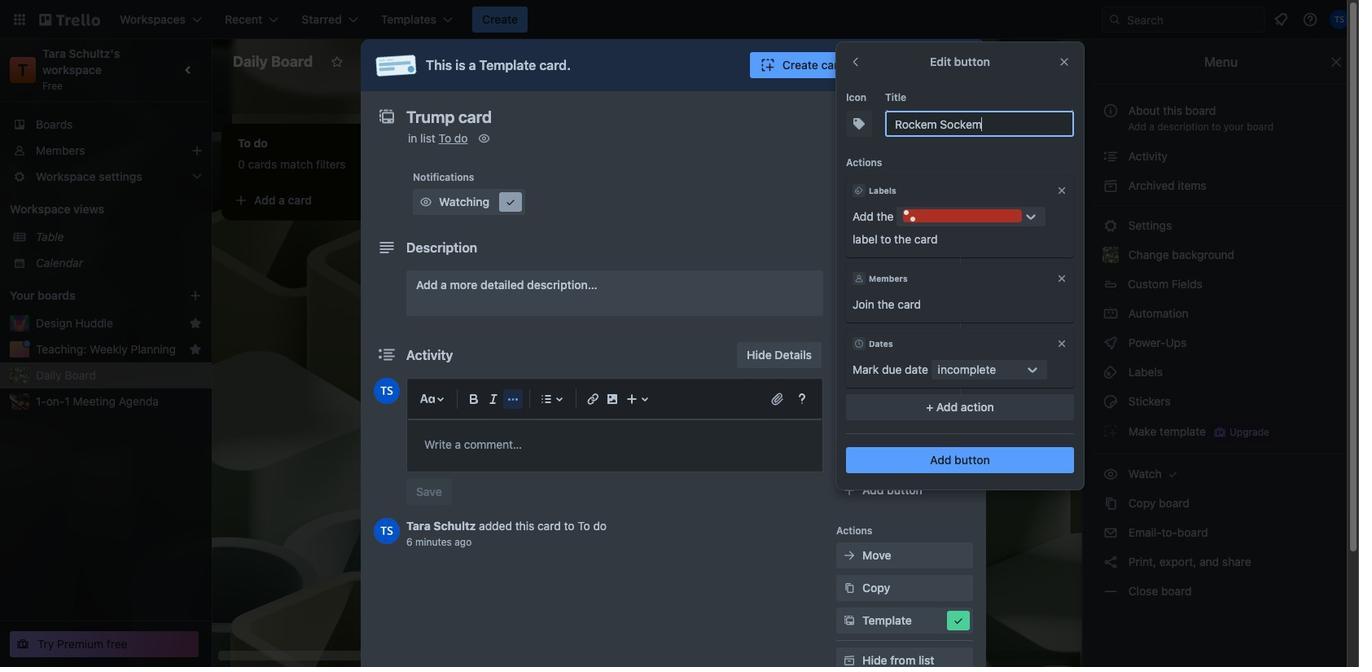 Task type: locate. For each thing, give the bounding box(es) containing it.
watching button down notifications
[[413, 189, 525, 215]]

1 vertical spatial copy
[[863, 581, 891, 595]]

card inside tara schultz added this card to to do 6 minutes ago
[[538, 519, 561, 533]]

0 horizontal spatial power-ups
[[644, 84, 704, 98]]

sm image inside template button
[[842, 613, 858, 629]]

custom down the dates
[[863, 351, 905, 365]]

members link
[[0, 138, 212, 164], [837, 182, 973, 209]]

tara schultz's workspace link
[[42, 46, 123, 77]]

custom fields
[[1128, 277, 1203, 291], [863, 351, 939, 365]]

labels up stickers
[[1126, 365, 1163, 379]]

0 horizontal spatial add a card button
[[228, 187, 411, 213]]

button up 'move' link
[[887, 483, 923, 497]]

board
[[1186, 103, 1216, 117], [1247, 121, 1274, 133], [1159, 496, 1190, 510], [1178, 525, 1208, 539], [1162, 584, 1192, 598]]

starred icon image for teaching: weekly planning
[[189, 343, 202, 356]]

move
[[863, 548, 892, 562]]

0 notifications image
[[1272, 10, 1291, 29]]

0 vertical spatial close image
[[1057, 185, 1068, 196]]

ups down automation link
[[1166, 336, 1187, 349]]

ups down the +
[[926, 416, 947, 430]]

6 minutes ago link
[[407, 536, 472, 548]]

teaching: weekly planning button
[[36, 341, 182, 358]]

automation down change
[[1126, 306, 1189, 320]]

tara schultz (taraschultz7) image left text styles icon
[[374, 378, 400, 404]]

copy down move
[[863, 581, 891, 595]]

0 vertical spatial activity
[[1126, 149, 1168, 163]]

tara schultz (taraschultz7) image
[[983, 80, 1006, 103], [374, 378, 400, 404]]

1 vertical spatial custom fields
[[863, 351, 939, 365]]

3 filters from the left
[[1010, 157, 1040, 171]]

1 vertical spatial daily board
[[36, 368, 96, 382]]

about this board add a description to your board
[[1129, 103, 1274, 133]]

1 vertical spatial daily
[[36, 368, 62, 382]]

to inside tara schultz added this card to to do 6 minutes ago
[[578, 519, 590, 533]]

change background
[[1126, 248, 1235, 262]]

sm image for 'cover' "link" on the right of the page
[[842, 318, 858, 334]]

1 horizontal spatial daily
[[233, 53, 268, 70]]

custom fields down change background
[[1128, 277, 1203, 291]]

1 vertical spatial members link
[[837, 182, 973, 209]]

workspace up table
[[10, 202, 71, 216]]

sm image inside copy 'link'
[[842, 580, 858, 596]]

0 horizontal spatial filters
[[316, 157, 346, 171]]

copy for copy board
[[1129, 496, 1156, 510]]

1 horizontal spatial do
[[593, 519, 607, 533]]

card
[[822, 58, 846, 72], [288, 193, 312, 207], [519, 193, 543, 207], [982, 193, 1006, 207], [915, 232, 938, 246], [898, 297, 921, 311], [538, 519, 561, 533]]

0 horizontal spatial custom
[[863, 351, 905, 365]]

1 horizontal spatial board
[[271, 53, 313, 70]]

watching button
[[518, 78, 608, 104], [413, 189, 525, 215]]

activity up text styles icon
[[407, 348, 453, 363]]

daily board
[[233, 53, 313, 70], [36, 368, 96, 382]]

sm image inside the checklist link
[[842, 253, 858, 269]]

sm image inside email-to-board link
[[1103, 525, 1119, 541]]

button
[[954, 55, 991, 68], [955, 453, 991, 467], [887, 483, 923, 497]]

close image
[[1057, 185, 1068, 196], [1057, 273, 1068, 284], [1057, 338, 1068, 349]]

power-ups up stickers
[[1126, 336, 1190, 349]]

ago
[[455, 536, 472, 548]]

template right make
[[1160, 424, 1206, 438]]

this right added
[[515, 519, 535, 533]]

0 vertical spatial fields
[[1172, 277, 1203, 291]]

notifications
[[413, 171, 475, 183]]

power- down mark
[[837, 393, 871, 405]]

0 horizontal spatial board
[[65, 368, 96, 382]]

sm image for the close board link on the bottom right of page
[[1103, 583, 1119, 600]]

2 0 cards match filters from the left
[[469, 157, 577, 171]]

6
[[407, 536, 413, 548]]

the right join
[[878, 297, 895, 311]]

tara for schultz's
[[42, 46, 66, 60]]

to right added
[[564, 519, 575, 533]]

0 horizontal spatial labels link
[[837, 215, 973, 241]]

this
[[426, 58, 452, 73]]

board up '1'
[[65, 368, 96, 382]]

1 horizontal spatial match
[[512, 157, 544, 171]]

list
[[420, 131, 436, 145]]

0 vertical spatial automation
[[740, 84, 802, 98]]

your boards with 4 items element
[[10, 286, 165, 305]]

template up add the
[[871, 165, 913, 177]]

labels link
[[837, 215, 973, 241], [1093, 359, 1350, 385]]

bold ⌘b image
[[464, 389, 484, 409]]

sm image for "watch" link
[[1103, 466, 1119, 482]]

Main content area, start typing to enter text. text field
[[424, 435, 806, 455]]

join
[[853, 297, 875, 311]]

sm image for automation button
[[717, 78, 740, 101]]

sm image inside print, export, and share link
[[1103, 554, 1119, 570]]

search image
[[1109, 13, 1122, 26]]

image image
[[603, 389, 622, 409]]

1 horizontal spatial filters
[[548, 157, 577, 171]]

upgrade button
[[1211, 423, 1273, 442]]

workspace left is
[[383, 55, 443, 68]]

2 close image from the top
[[1057, 273, 1068, 284]]

sm image
[[476, 130, 492, 147], [842, 220, 858, 236], [842, 253, 858, 269], [1103, 305, 1119, 322], [1103, 335, 1119, 351], [1103, 364, 1119, 380], [1103, 466, 1119, 482], [1103, 554, 1119, 570], [951, 613, 967, 629], [842, 653, 858, 667]]

mark
[[853, 363, 879, 376]]

1 vertical spatial automation
[[1126, 306, 1189, 320]]

create inside create card from template button
[[783, 58, 819, 72]]

1 vertical spatial labels link
[[1093, 359, 1350, 385]]

members link down boards
[[0, 138, 212, 164]]

create up automation button
[[783, 58, 819, 72]]

add inside the about this board add a description to your board
[[1129, 121, 1147, 133]]

0 vertical spatial the
[[877, 209, 894, 223]]

1 vertical spatial fields
[[907, 351, 939, 365]]

fields right due
[[907, 351, 939, 365]]

1 vertical spatial close image
[[1057, 273, 1068, 284]]

automation down create card from template button
[[740, 84, 802, 98]]

automation inside automation button
[[740, 84, 802, 98]]

archived items
[[1126, 178, 1207, 192]]

members up the attachment
[[869, 274, 908, 283]]

custom fields button up automation link
[[1093, 271, 1350, 297]]

1 horizontal spatial activity
[[1126, 149, 1168, 163]]

mark due date
[[853, 363, 929, 376]]

0 cards match filters
[[238, 157, 346, 171], [469, 157, 577, 171], [932, 157, 1040, 171]]

0 vertical spatial add button
[[930, 453, 991, 467]]

visible
[[446, 55, 480, 68]]

0 vertical spatial do
[[454, 131, 468, 145]]

1 horizontal spatial cards
[[479, 157, 509, 171]]

1 horizontal spatial tara schultz (taraschultz7) image
[[1330, 10, 1350, 29]]

add button button up 'move' link
[[837, 477, 973, 503]]

1 match from the left
[[280, 157, 313, 171]]

save
[[416, 485, 442, 499]]

schultz's
[[69, 46, 120, 60]]

template down copy 'link'
[[863, 613, 912, 627]]

fields down change background
[[1172, 277, 1203, 291]]

tara schultz (taraschultz7) image
[[1330, 10, 1350, 29], [374, 518, 400, 544]]

print,
[[1129, 555, 1157, 569]]

the up the checklist link
[[895, 232, 912, 246]]

1 horizontal spatial custom fields button
[[1093, 271, 1350, 297]]

1 vertical spatial workspace
[[10, 202, 71, 216]]

this inside the about this board add a description to your board
[[1164, 103, 1183, 117]]

1 filters from the left
[[316, 157, 346, 171]]

copy link
[[837, 575, 973, 601]]

tara schultz (taraschultz7) image up add label… 'text field'
[[983, 80, 1006, 103]]

custom fields down the dates
[[863, 351, 939, 365]]

add inside add a more detailed description… link
[[416, 278, 438, 292]]

create for create card from template
[[783, 58, 819, 72]]

workspace inside button
[[383, 55, 443, 68]]

0 horizontal spatial create from template… image
[[417, 194, 430, 207]]

sm image inside settings link
[[1103, 218, 1119, 234]]

do inside tara schultz added this card to to do 6 minutes ago
[[593, 519, 607, 533]]

ups down mark due date at the right of the page
[[871, 393, 890, 405]]

1 horizontal spatial members link
[[837, 182, 973, 209]]

0 vertical spatial custom
[[1128, 277, 1169, 291]]

1 horizontal spatial create from template… image
[[880, 194, 893, 207]]

actions
[[846, 156, 883, 169], [837, 525, 873, 537]]

0 horizontal spatial fields
[[907, 351, 939, 365]]

workspace views
[[10, 202, 104, 216]]

custom fields button
[[1093, 271, 1350, 297], [837, 350, 973, 367]]

1 horizontal spatial daily board
[[233, 53, 313, 70]]

workspace
[[42, 63, 102, 77]]

labels
[[869, 186, 897, 196], [863, 221, 898, 235], [1126, 365, 1163, 379]]

1 vertical spatial add button
[[863, 483, 923, 497]]

watching down customize views icon
[[547, 84, 598, 98]]

design
[[36, 316, 72, 330]]

None text field
[[398, 103, 936, 132]]

0 horizontal spatial tara schultz (taraschultz7) image
[[374, 378, 400, 404]]

sm image inside "activity" link
[[1103, 148, 1119, 165]]

sm image for template button
[[842, 613, 858, 629]]

sm image inside the close board link
[[1103, 583, 1119, 600]]

sm image inside "watch" link
[[1165, 466, 1182, 482]]

fields
[[1172, 277, 1203, 291], [907, 351, 939, 365]]

0 vertical spatial tara
[[42, 46, 66, 60]]

card.
[[540, 58, 571, 73]]

2 starred icon image from the top
[[189, 343, 202, 356]]

1 starred icon image from the top
[[189, 317, 202, 330]]

make template
[[1126, 424, 1206, 438]]

views
[[73, 202, 104, 216]]

1 create from template… image from the left
[[417, 194, 430, 207]]

1 vertical spatial members
[[863, 188, 913, 202]]

0 horizontal spatial to
[[439, 131, 451, 145]]

on-
[[46, 394, 65, 408]]

power- down the primary element
[[644, 84, 683, 98]]

create from template… image up add the
[[880, 194, 893, 207]]

watching down notifications
[[439, 195, 490, 209]]

starred icon image right the planning
[[189, 343, 202, 356]]

0 vertical spatial labels
[[869, 186, 897, 196]]

the for join the card
[[878, 297, 895, 311]]

3 add a card from the left
[[948, 193, 1006, 207]]

power-ups down mark
[[837, 393, 890, 405]]

board up to-
[[1159, 496, 1190, 510]]

0 vertical spatial tara schultz (taraschultz7) image
[[983, 80, 1006, 103]]

workspace visible
[[383, 55, 480, 68]]

sm image inside automation button
[[717, 78, 740, 101]]

1
[[65, 394, 70, 408]]

0 vertical spatial custom fields
[[1128, 277, 1203, 291]]

create from template… image
[[417, 194, 430, 207], [880, 194, 893, 207]]

tara inside tara schultz added this card to to do 6 minutes ago
[[407, 519, 431, 533]]

tara up 6
[[407, 519, 431, 533]]

custom fields for add to template
[[863, 351, 939, 365]]

ups
[[683, 84, 704, 98], [1166, 336, 1187, 349], [871, 393, 890, 405], [926, 416, 947, 430]]

button right edit
[[954, 55, 991, 68]]

join the card
[[853, 297, 921, 311]]

1 vertical spatial custom
[[863, 351, 905, 365]]

watching button down "card."
[[518, 78, 608, 104]]

power-ups
[[644, 84, 704, 98], [1126, 336, 1190, 349], [837, 393, 890, 405]]

the up label to the card
[[877, 209, 894, 223]]

sm image inside copy board link
[[1103, 495, 1119, 512]]

tara for schultz
[[407, 519, 431, 533]]

table
[[36, 230, 64, 244]]

2 vertical spatial close image
[[1057, 338, 1068, 349]]

1 vertical spatial labels
[[863, 221, 898, 235]]

0 horizontal spatial add a card
[[254, 193, 312, 207]]

0 vertical spatial starred icon image
[[189, 317, 202, 330]]

1 horizontal spatial custom
[[1128, 277, 1169, 291]]

0 vertical spatial copy
[[1129, 496, 1156, 510]]

copy
[[1129, 496, 1156, 510], [863, 581, 891, 595]]

daily board link
[[36, 367, 202, 384]]

board left customize views icon
[[521, 55, 553, 68]]

create up the this is a template card. at the left top of the page
[[482, 12, 518, 26]]

tara up workspace
[[42, 46, 66, 60]]

0 vertical spatial actions
[[846, 156, 883, 169]]

labels link up the checklist link
[[837, 215, 973, 241]]

fields for add to template
[[907, 351, 939, 365]]

2 horizontal spatial match
[[974, 157, 1007, 171]]

sm image inside 'move' link
[[842, 547, 858, 564]]

labels link up stickers "link" on the right of the page
[[1093, 359, 1350, 385]]

custom down change
[[1128, 277, 1169, 291]]

1 vertical spatial button
[[955, 453, 991, 467]]

tara schultz (taraschultz7) image right the open information menu icon
[[1330, 10, 1350, 29]]

1 horizontal spatial add button
[[930, 453, 991, 467]]

tara inside tara schultz's workspace free
[[42, 46, 66, 60]]

starred icon image down the add board "image"
[[189, 317, 202, 330]]

0 vertical spatial this
[[1164, 103, 1183, 117]]

sm image inside "watch" link
[[1103, 466, 1119, 482]]

members up add the
[[863, 188, 913, 202]]

custom for add to template
[[863, 351, 905, 365]]

Search field
[[1122, 7, 1264, 32]]

daily board inside text field
[[233, 53, 313, 70]]

do
[[454, 131, 468, 145], [593, 519, 607, 533]]

to
[[439, 131, 451, 145], [578, 519, 590, 533]]

create
[[482, 12, 518, 26], [783, 58, 819, 72]]

activity up archived
[[1126, 149, 1168, 163]]

email-to-board
[[1126, 525, 1208, 539]]

template up title
[[877, 58, 925, 72]]

Add label… text field
[[886, 111, 1075, 137]]

ups inside "link"
[[1166, 336, 1187, 349]]

2 horizontal spatial 0 cards match filters
[[932, 157, 1040, 171]]

create inside create button
[[482, 12, 518, 26]]

automation inside automation link
[[1126, 306, 1189, 320]]

sm image
[[717, 78, 740, 101], [851, 116, 868, 132], [1103, 148, 1119, 165], [1103, 178, 1119, 194], [842, 187, 858, 204], [418, 194, 434, 210], [503, 194, 519, 210], [1103, 218, 1119, 234], [842, 318, 858, 334], [1103, 393, 1119, 410], [1103, 423, 1119, 439], [1165, 466, 1182, 482], [1103, 495, 1119, 512], [1103, 525, 1119, 541], [842, 547, 858, 564], [842, 580, 858, 596], [1103, 583, 1119, 600], [842, 613, 858, 629]]

members
[[36, 143, 85, 157], [863, 188, 913, 202], [869, 274, 908, 283]]

1 vertical spatial activity
[[407, 348, 453, 363]]

custom fields button for menu
[[1093, 271, 1350, 297]]

close board
[[1126, 584, 1192, 598]]

tara schultz (taraschultz7) image left 6
[[374, 518, 400, 544]]

0 horizontal spatial match
[[280, 157, 313, 171]]

sm image for 'move' link
[[842, 547, 858, 564]]

0 horizontal spatial this
[[515, 519, 535, 533]]

sm image for print, export, and share link in the right bottom of the page
[[1103, 554, 1119, 570]]

button down action
[[955, 453, 991, 467]]

sm image for "activity" link
[[1103, 148, 1119, 165]]

0 horizontal spatial copy
[[863, 581, 891, 595]]

1 horizontal spatial template
[[863, 613, 912, 627]]

daily board left star or unstar board icon
[[233, 53, 313, 70]]

0 horizontal spatial activity
[[407, 348, 453, 363]]

members down boards
[[36, 143, 85, 157]]

workspace for workspace views
[[10, 202, 71, 216]]

1 vertical spatial add button button
[[837, 477, 973, 503]]

template button
[[837, 608, 973, 634]]

settings
[[1126, 218, 1172, 232]]

0 vertical spatial power-ups
[[644, 84, 704, 98]]

0 horizontal spatial members link
[[0, 138, 212, 164]]

more
[[450, 278, 478, 292]]

this up description
[[1164, 103, 1183, 117]]

add button button down the "+ add action"
[[846, 447, 1075, 473]]

1 horizontal spatial 0 cards match filters
[[469, 157, 577, 171]]

power-ups down the primary element
[[644, 84, 704, 98]]

t
[[18, 60, 28, 79]]

sm image for 'labels' link to the right
[[1103, 364, 1119, 380]]

2 horizontal spatial power-ups
[[1126, 336, 1190, 349]]

actions up move
[[837, 525, 873, 537]]

template down create button
[[479, 58, 536, 73]]

ups left automation button
[[683, 84, 704, 98]]

custom fields button down the dates
[[837, 350, 973, 367]]

add inside add power-ups link
[[863, 416, 884, 430]]

0 vertical spatial create
[[482, 12, 518, 26]]

sm image inside 'cover' "link"
[[842, 318, 858, 334]]

close dialog image
[[954, 52, 973, 72]]

1 0 cards match filters from the left
[[238, 157, 346, 171]]

this inside tara schultz added this card to to do 6 minutes ago
[[515, 519, 535, 533]]

1 add a card from the left
[[254, 193, 312, 207]]

automation down add power-ups link
[[837, 458, 892, 470]]

2 match from the left
[[512, 157, 544, 171]]

sm image for power-ups "link"
[[1103, 335, 1119, 351]]

add power-ups link
[[837, 411, 973, 437]]

labels down add to template on the top
[[869, 186, 897, 196]]

1 vertical spatial template
[[863, 613, 912, 627]]

1 vertical spatial template
[[871, 165, 913, 177]]

board left star or unstar board icon
[[271, 53, 313, 70]]

0
[[897, 84, 904, 98], [238, 157, 245, 171], [469, 157, 476, 171], [932, 157, 939, 171]]

template inside button
[[877, 58, 925, 72]]

add button up 'move' link
[[863, 483, 923, 497]]

0 horizontal spatial workspace
[[10, 202, 71, 216]]

lists image
[[537, 389, 556, 409]]

sm image inside automation link
[[1103, 305, 1119, 322]]

2 vertical spatial the
[[878, 297, 895, 311]]

copy inside 'link'
[[863, 581, 891, 595]]

sm image inside archived items link
[[1103, 178, 1119, 194]]

add a card button
[[228, 187, 411, 213], [459, 187, 642, 213], [922, 187, 1105, 213]]

members link up add the
[[837, 182, 973, 209]]

power- up stickers
[[1129, 336, 1166, 349]]

is
[[455, 58, 466, 73]]

0 vertical spatial button
[[954, 55, 991, 68]]

daily inside text field
[[233, 53, 268, 70]]

1 vertical spatial tara
[[407, 519, 431, 533]]

starred icon image
[[189, 317, 202, 330], [189, 343, 202, 356]]

3 add a card button from the left
[[922, 187, 1105, 213]]

1 close image from the top
[[1057, 185, 1068, 196]]

sm image inside template button
[[951, 613, 967, 629]]

customize views image
[[571, 54, 587, 70]]

background
[[1173, 248, 1235, 262]]

labels up checklist
[[863, 221, 898, 235]]

2 horizontal spatial board
[[521, 55, 553, 68]]

0 horizontal spatial watching
[[439, 195, 490, 209]]

make
[[1129, 424, 1157, 438]]

0 horizontal spatial 0 cards match filters
[[238, 157, 346, 171]]

copy up email-
[[1129, 496, 1156, 510]]

power- inside "link"
[[1129, 336, 1166, 349]]

0 vertical spatial template
[[479, 58, 536, 73]]

0 vertical spatial to
[[439, 131, 451, 145]]

custom fields for menu
[[1128, 277, 1203, 291]]

sm image inside stickers "link"
[[1103, 393, 1119, 410]]

0 horizontal spatial daily board
[[36, 368, 96, 382]]

sm image inside power-ups "link"
[[1103, 335, 1119, 351]]

add button down the "+ add action"
[[930, 453, 991, 467]]

0 vertical spatial daily board
[[233, 53, 313, 70]]

details
[[775, 348, 812, 362]]

1 vertical spatial this
[[515, 519, 535, 533]]

1 vertical spatial starred icon image
[[189, 343, 202, 356]]

create from template… image down notifications
[[417, 194, 430, 207]]

daily board up '1'
[[36, 368, 96, 382]]

to left the "your"
[[1212, 121, 1222, 133]]

0 vertical spatial tara schultz (taraschultz7) image
[[1330, 10, 1350, 29]]

actions up add the
[[846, 156, 883, 169]]

power- down date
[[887, 416, 926, 430]]

3 close image from the top
[[1057, 338, 1068, 349]]

0 vertical spatial custom fields button
[[1093, 271, 1350, 297]]

0 horizontal spatial custom fields
[[863, 351, 939, 365]]

power-ups button
[[612, 78, 714, 104]]

t link
[[10, 57, 36, 83]]

1 vertical spatial create
[[783, 58, 819, 72]]



Task type: vqa. For each thing, say whether or not it's contained in the screenshot.
the "Starred Icon" for Teaching: Weekly Planning
yes



Task type: describe. For each thing, give the bounding box(es) containing it.
sm image for bottom watching 'button'
[[418, 194, 434, 210]]

return to previous screen image
[[850, 55, 863, 68]]

your
[[10, 288, 35, 302]]

2 vertical spatial button
[[887, 483, 923, 497]]

sm image for the topmost 'labels' link
[[842, 220, 858, 236]]

workspace for workspace visible
[[383, 55, 443, 68]]

due
[[882, 363, 902, 376]]

sm image for the checklist link
[[842, 253, 858, 269]]

2 add a card button from the left
[[459, 187, 642, 213]]

0 horizontal spatial tara schultz (taraschultz7) image
[[374, 518, 400, 544]]

1 horizontal spatial power-ups
[[837, 393, 890, 405]]

activity link
[[1093, 143, 1350, 169]]

0 vertical spatial members link
[[0, 138, 212, 164]]

upgrade
[[1230, 426, 1270, 438]]

0 vertical spatial members
[[36, 143, 85, 157]]

1-
[[36, 394, 46, 408]]

automation link
[[1093, 301, 1350, 327]]

0 horizontal spatial daily
[[36, 368, 62, 382]]

custom for menu
[[1128, 277, 1169, 291]]

1-on-1 meeting agenda
[[36, 394, 159, 408]]

0 vertical spatial labels link
[[837, 215, 973, 241]]

automation button
[[717, 78, 812, 104]]

primary element
[[0, 0, 1360, 39]]

boards link
[[0, 112, 212, 138]]

edit button
[[930, 55, 991, 68]]

1 horizontal spatial watching
[[547, 84, 598, 98]]

close popover image
[[1058, 55, 1071, 68]]

change
[[1129, 248, 1169, 262]]

icon
[[846, 91, 867, 103]]

close board link
[[1093, 578, 1350, 604]]

1 vertical spatial actions
[[837, 525, 873, 537]]

to up add the
[[858, 165, 868, 177]]

1-on-1 meeting agenda link
[[36, 393, 202, 410]]

1 vertical spatial the
[[895, 232, 912, 246]]

menu
[[1205, 55, 1238, 69]]

card inside create card from template button
[[822, 58, 846, 72]]

+
[[926, 400, 934, 414]]

color: red, title: none image
[[904, 210, 1022, 223]]

create button
[[473, 7, 528, 33]]

custom fields button for add to template
[[837, 350, 973, 367]]

2 filters from the left
[[548, 157, 577, 171]]

description
[[1158, 121, 1210, 133]]

sm image for archived items link
[[1103, 178, 1119, 194]]

calendar link
[[36, 255, 202, 271]]

2 vertical spatial members
[[869, 274, 908, 283]]

label to the card
[[853, 232, 938, 246]]

a inside the about this board add a description to your board
[[1150, 121, 1155, 133]]

create card from template button
[[750, 52, 934, 78]]

try premium free button
[[10, 631, 199, 657]]

watch link
[[1093, 461, 1350, 487]]

board down export,
[[1162, 584, 1192, 598]]

hide
[[747, 348, 772, 362]]

agenda
[[119, 394, 159, 408]]

board inside text field
[[271, 53, 313, 70]]

power-ups inside "link"
[[1126, 336, 1190, 349]]

attach and insert link image
[[770, 391, 786, 407]]

text styles image
[[418, 389, 437, 409]]

to-
[[1162, 525, 1178, 539]]

free
[[42, 80, 63, 92]]

attachment
[[863, 286, 926, 300]]

email-to-board link
[[1093, 520, 1350, 546]]

cover link
[[837, 313, 973, 339]]

your boards
[[10, 288, 75, 302]]

3 cards from the left
[[942, 157, 971, 171]]

1 add a card button from the left
[[228, 187, 411, 213]]

add power-ups
[[863, 416, 947, 430]]

0 vertical spatial watching button
[[518, 78, 608, 104]]

title
[[886, 91, 907, 103]]

italic ⌘i image
[[484, 389, 503, 409]]

share
[[1223, 555, 1252, 569]]

2 create from template… image from the left
[[880, 194, 893, 207]]

2 add a card from the left
[[486, 193, 543, 207]]

close
[[1129, 584, 1159, 598]]

your
[[1224, 121, 1245, 133]]

Board name text field
[[225, 49, 321, 75]]

open help dialog image
[[793, 389, 812, 409]]

filters
[[839, 84, 873, 98]]

power- inside button
[[644, 84, 683, 98]]

change background link
[[1093, 242, 1350, 268]]

board right the "your"
[[1247, 121, 1274, 133]]

link image
[[583, 389, 603, 409]]

detailed
[[481, 278, 524, 292]]

free
[[107, 637, 128, 651]]

template inside button
[[863, 613, 912, 627]]

power-ups link
[[1093, 330, 1350, 356]]

3 match from the left
[[974, 157, 1007, 171]]

add to template
[[837, 165, 913, 177]]

2 cards from the left
[[479, 157, 509, 171]]

open information menu image
[[1303, 11, 1319, 28]]

print, export, and share link
[[1093, 549, 1350, 575]]

sm image for copy 'link'
[[842, 580, 858, 596]]

1 horizontal spatial automation
[[837, 458, 892, 470]]

3 0 cards match filters from the left
[[932, 157, 1040, 171]]

edit
[[930, 55, 952, 68]]

0 horizontal spatial add button
[[863, 483, 923, 497]]

board link
[[493, 49, 563, 75]]

copy for copy
[[863, 581, 891, 595]]

meeting
[[73, 394, 116, 408]]

board up description
[[1186, 103, 1216, 117]]

1 cards from the left
[[248, 157, 277, 171]]

in
[[408, 131, 417, 145]]

planning
[[131, 342, 176, 356]]

teaching:
[[36, 342, 87, 356]]

board up print, export, and share
[[1178, 525, 1208, 539]]

watch
[[1126, 467, 1165, 481]]

2 vertical spatial template
[[1160, 424, 1206, 438]]

description
[[407, 240, 478, 255]]

sm image for settings link
[[1103, 218, 1119, 234]]

hide details link
[[737, 342, 822, 368]]

to do link
[[439, 131, 468, 145]]

stickers link
[[1093, 389, 1350, 415]]

more formatting image
[[503, 389, 523, 409]]

try premium free
[[37, 637, 128, 651]]

description…
[[527, 278, 598, 292]]

to inside tara schultz added this card to to do 6 minutes ago
[[564, 519, 575, 533]]

ups inside button
[[683, 84, 704, 98]]

starred icon image for design huddle
[[189, 317, 202, 330]]

2 vertical spatial labels
[[1126, 365, 1163, 379]]

create for create
[[482, 12, 518, 26]]

stickers
[[1126, 394, 1171, 408]]

about
[[1129, 103, 1161, 117]]

editor toolbar toolbar
[[415, 386, 815, 412]]

from
[[849, 58, 874, 72]]

close image for join the card
[[1057, 273, 1068, 284]]

to inside the about this board add a description to your board
[[1212, 121, 1222, 133]]

sm image for copy board link
[[1103, 495, 1119, 512]]

create card from template
[[783, 58, 925, 72]]

sm image for email-to-board link
[[1103, 525, 1119, 541]]

sm image for stickers "link" on the right of the page
[[1103, 393, 1119, 410]]

star or unstar board image
[[331, 55, 344, 68]]

and
[[1200, 555, 1220, 569]]

save button
[[407, 479, 452, 505]]

1 vertical spatial watching
[[439, 195, 490, 209]]

added
[[479, 519, 512, 533]]

archived items link
[[1093, 173, 1350, 199]]

1 vertical spatial tara schultz (taraschultz7) image
[[374, 378, 400, 404]]

date
[[905, 363, 929, 376]]

workspace visible button
[[354, 49, 490, 75]]

to right label
[[881, 232, 892, 246]]

archived
[[1129, 178, 1175, 192]]

teaching: weekly planning
[[36, 342, 176, 356]]

1 horizontal spatial labels link
[[1093, 359, 1350, 385]]

copy board
[[1126, 496, 1190, 510]]

power-ups inside button
[[644, 84, 704, 98]]

add board image
[[189, 289, 202, 302]]

fields for menu
[[1172, 277, 1203, 291]]

premium
[[57, 637, 104, 651]]

0 vertical spatial add button button
[[846, 447, 1075, 473]]

sm image for automation link
[[1103, 305, 1119, 322]]

the for add the
[[877, 209, 894, 223]]

add a more detailed description… link
[[407, 270, 824, 316]]

dates
[[869, 339, 893, 349]]

move link
[[837, 543, 973, 569]]

1 vertical spatial watching button
[[413, 189, 525, 215]]

close image for mark due date
[[1057, 338, 1068, 349]]

calendar
[[36, 256, 83, 270]]

in list to do
[[408, 131, 468, 145]]

tara schultz (taraschultz7) image inside the primary element
[[1330, 10, 1350, 29]]

try
[[37, 637, 54, 651]]



